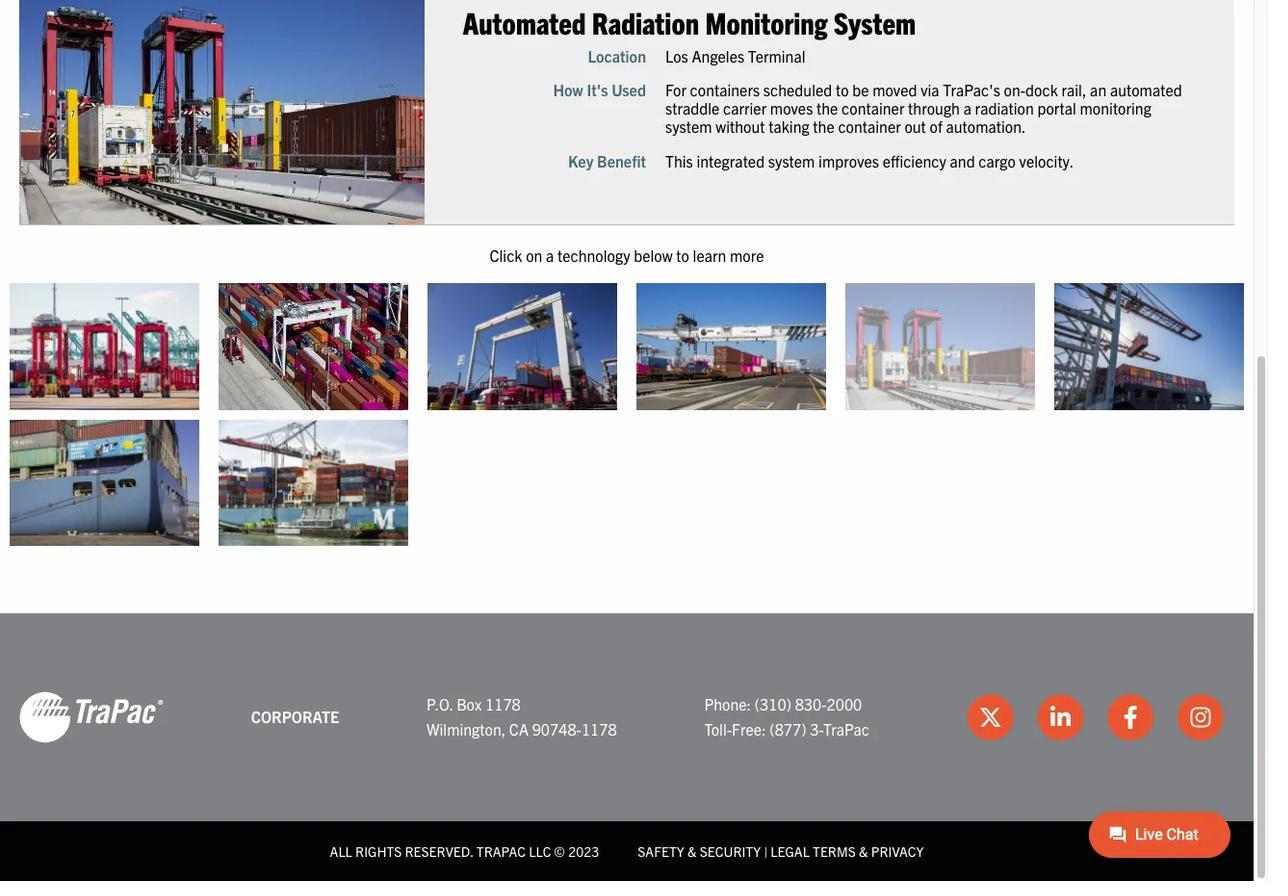 Task type: describe. For each thing, give the bounding box(es) containing it.
used
[[612, 80, 646, 99]]

on-
[[1004, 80, 1026, 99]]

free:
[[732, 720, 767, 739]]

los
[[666, 46, 689, 65]]

los angeles terminal
[[666, 46, 806, 65]]

830-
[[795, 695, 827, 714]]

location
[[588, 46, 646, 65]]

automated radiation monitoring system
[[463, 3, 916, 40]]

trapac los angeles automated straddle carrier image
[[10, 284, 199, 410]]

rights
[[356, 843, 402, 860]]

of
[[930, 117, 943, 136]]

radiation
[[976, 99, 1034, 118]]

2 & from the left
[[859, 843, 869, 860]]

below
[[634, 245, 673, 265]]

moves
[[771, 99, 813, 118]]

2000
[[827, 695, 863, 714]]

integrated
[[697, 151, 765, 170]]

how it's used
[[554, 80, 646, 99]]

containers
[[690, 80, 760, 99]]

to inside for containers scheduled to be moved via trapac's on-dock rail, an automated straddle carrier moves the container through a radiation portal monitoring system without taking the container out of automation.
[[836, 80, 849, 99]]

an
[[1091, 80, 1107, 99]]

radiation
[[592, 3, 700, 40]]

box
[[457, 695, 482, 714]]

1 vertical spatial 1178
[[582, 720, 617, 739]]

all
[[330, 843, 352, 860]]

more
[[730, 245, 764, 265]]

efficiency
[[883, 151, 947, 170]]

0 horizontal spatial trapac los angeles automated radiation scanning image
[[19, 0, 425, 224]]

phone: (310) 830-2000 toll-free: (877) 3-trapac
[[705, 695, 870, 739]]

1 horizontal spatial system
[[769, 151, 815, 170]]

1 & from the left
[[688, 843, 697, 860]]

taking
[[769, 117, 810, 136]]

rail,
[[1062, 80, 1087, 99]]

0 vertical spatial 1178
[[486, 695, 521, 714]]

moved
[[873, 80, 918, 99]]

automated
[[463, 3, 586, 40]]

90748-
[[532, 720, 582, 739]]

this integrated system improves efficiency and cargo velocity.
[[666, 151, 1074, 170]]

how
[[554, 80, 584, 99]]

key benefit
[[568, 151, 646, 170]]

all rights reserved. trapac llc © 2023
[[330, 843, 600, 860]]

monitoring
[[706, 3, 828, 40]]

out
[[905, 117, 927, 136]]

safety & security link
[[638, 843, 761, 860]]

security
[[700, 843, 761, 860]]

monitoring
[[1080, 99, 1152, 118]]

phone:
[[705, 695, 752, 714]]

be
[[853, 80, 869, 99]]

automated
[[1111, 80, 1183, 99]]

this
[[666, 151, 693, 170]]

(310)
[[755, 695, 792, 714]]

|
[[764, 843, 768, 860]]

terminal
[[748, 46, 806, 65]]

trapac
[[477, 843, 526, 860]]

legal
[[771, 843, 810, 860]]

click
[[490, 245, 523, 265]]

legal terms & privacy link
[[771, 843, 924, 860]]



Task type: vqa. For each thing, say whether or not it's contained in the screenshot.
technologies
no



Task type: locate. For each thing, give the bounding box(es) containing it.
0 vertical spatial to
[[836, 80, 849, 99]]

trapac's
[[943, 80, 1001, 99]]

for
[[666, 80, 687, 99]]

reserved.
[[405, 843, 474, 860]]

velocity.
[[1020, 151, 1074, 170]]

0 horizontal spatial 1178
[[486, 695, 521, 714]]

safety & security | legal terms & privacy
[[638, 843, 924, 860]]

safety
[[638, 843, 685, 860]]

1178 up 'ca'
[[486, 695, 521, 714]]

to
[[836, 80, 849, 99], [677, 245, 690, 265]]

technology
[[558, 245, 631, 265]]

(877)
[[770, 720, 807, 739]]

it's
[[587, 80, 608, 99]]

& right "safety"
[[688, 843, 697, 860]]

footer
[[0, 614, 1254, 882]]

carrier
[[724, 99, 767, 118]]

straddle
[[666, 99, 720, 118]]

a inside for containers scheduled to be moved via trapac's on-dock rail, an automated straddle carrier moves the container through a radiation portal monitoring system without taking the container out of automation.
[[964, 99, 972, 118]]

0 horizontal spatial a
[[546, 245, 554, 265]]

p.o.
[[427, 695, 453, 714]]

for containers scheduled to be moved via trapac's on-dock rail, an automated straddle carrier moves the container through a radiation portal monitoring system without taking the container out of automation.
[[666, 80, 1183, 136]]

1 horizontal spatial &
[[859, 843, 869, 860]]

1178 right 'ca'
[[582, 720, 617, 739]]

without
[[716, 117, 765, 136]]

improves
[[819, 151, 880, 170]]

©
[[555, 843, 565, 860]]

1 vertical spatial to
[[677, 245, 690, 265]]

1 vertical spatial system
[[769, 151, 815, 170]]

footer containing p.o. box 1178
[[0, 614, 1254, 882]]

1 horizontal spatial trapac los angeles automated radiation scanning image
[[846, 284, 1036, 410]]

&
[[688, 843, 697, 860], [859, 843, 869, 860]]

a right through
[[964, 99, 972, 118]]

benefit
[[597, 151, 646, 170]]

terms
[[813, 843, 856, 860]]

llc
[[529, 843, 551, 860]]

3-
[[810, 720, 824, 739]]

corporate image
[[19, 691, 164, 745]]

0 vertical spatial system
[[666, 117, 713, 136]]

0 vertical spatial trapac los angeles automated radiation scanning image
[[19, 0, 425, 224]]

1 vertical spatial a
[[546, 245, 554, 265]]

the right moves at the top of page
[[817, 99, 839, 118]]

automation.
[[946, 117, 1026, 136]]

system
[[666, 117, 713, 136], [769, 151, 815, 170]]

scheduled
[[764, 80, 833, 99]]

& right "terms"
[[859, 843, 869, 860]]

p.o. box 1178 wilmington, ca 90748-1178
[[427, 695, 617, 739]]

1 horizontal spatial 1178
[[582, 720, 617, 739]]

the
[[817, 99, 839, 118], [813, 117, 835, 136]]

toll-
[[705, 720, 732, 739]]

click on a technology below to learn more
[[490, 245, 764, 265]]

0 horizontal spatial to
[[677, 245, 690, 265]]

system
[[834, 3, 916, 40]]

through
[[909, 99, 960, 118]]

trapac los angeles automated radiation scanning image
[[19, 0, 425, 224], [846, 284, 1036, 410]]

0 horizontal spatial &
[[688, 843, 697, 860]]

system down taking
[[769, 151, 815, 170]]

wilmington,
[[427, 720, 506, 739]]

container
[[842, 99, 905, 118], [839, 117, 901, 136]]

to left learn
[[677, 245, 690, 265]]

corporate
[[251, 707, 339, 727]]

system inside for containers scheduled to be moved via trapac's on-dock rail, an automated straddle carrier moves the container through a radiation portal monitoring system without taking the container out of automation.
[[666, 117, 713, 136]]

1178
[[486, 695, 521, 714], [582, 720, 617, 739]]

a
[[964, 99, 972, 118], [546, 245, 554, 265]]

angeles
[[692, 46, 745, 65]]

1 horizontal spatial to
[[836, 80, 849, 99]]

the right taking
[[813, 117, 835, 136]]

1 horizontal spatial a
[[964, 99, 972, 118]]

and
[[950, 151, 976, 170]]

cargo
[[979, 151, 1016, 170]]

a right on
[[546, 245, 554, 265]]

portal
[[1038, 99, 1077, 118]]

2023
[[569, 843, 600, 860]]

ca
[[510, 720, 529, 739]]

system up this on the right of page
[[666, 117, 713, 136]]

key
[[568, 151, 594, 170]]

on
[[526, 245, 543, 265]]

trapac
[[824, 720, 870, 739]]

dock
[[1026, 80, 1059, 99]]

1 vertical spatial trapac los angeles automated radiation scanning image
[[846, 284, 1036, 410]]

privacy
[[872, 843, 924, 860]]

0 horizontal spatial system
[[666, 117, 713, 136]]

via
[[921, 80, 940, 99]]

to left be
[[836, 80, 849, 99]]

0 vertical spatial a
[[964, 99, 972, 118]]

learn
[[693, 245, 727, 265]]



